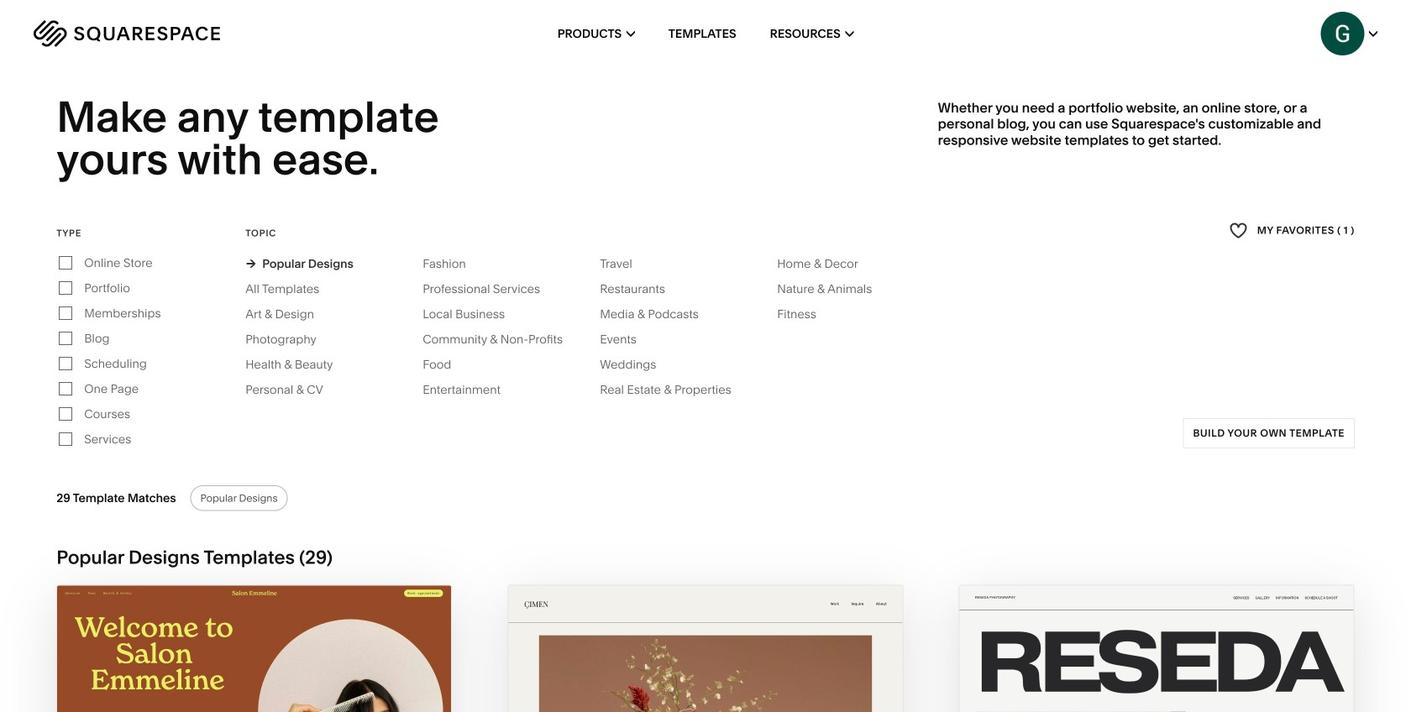 Task type: vqa. For each thing, say whether or not it's contained in the screenshot.
ÇIMEN image
yes



Task type: locate. For each thing, give the bounding box(es) containing it.
emmeline image
[[57, 586, 452, 712]]

reseda image
[[960, 586, 1354, 712]]

çimen image
[[509, 586, 903, 712]]



